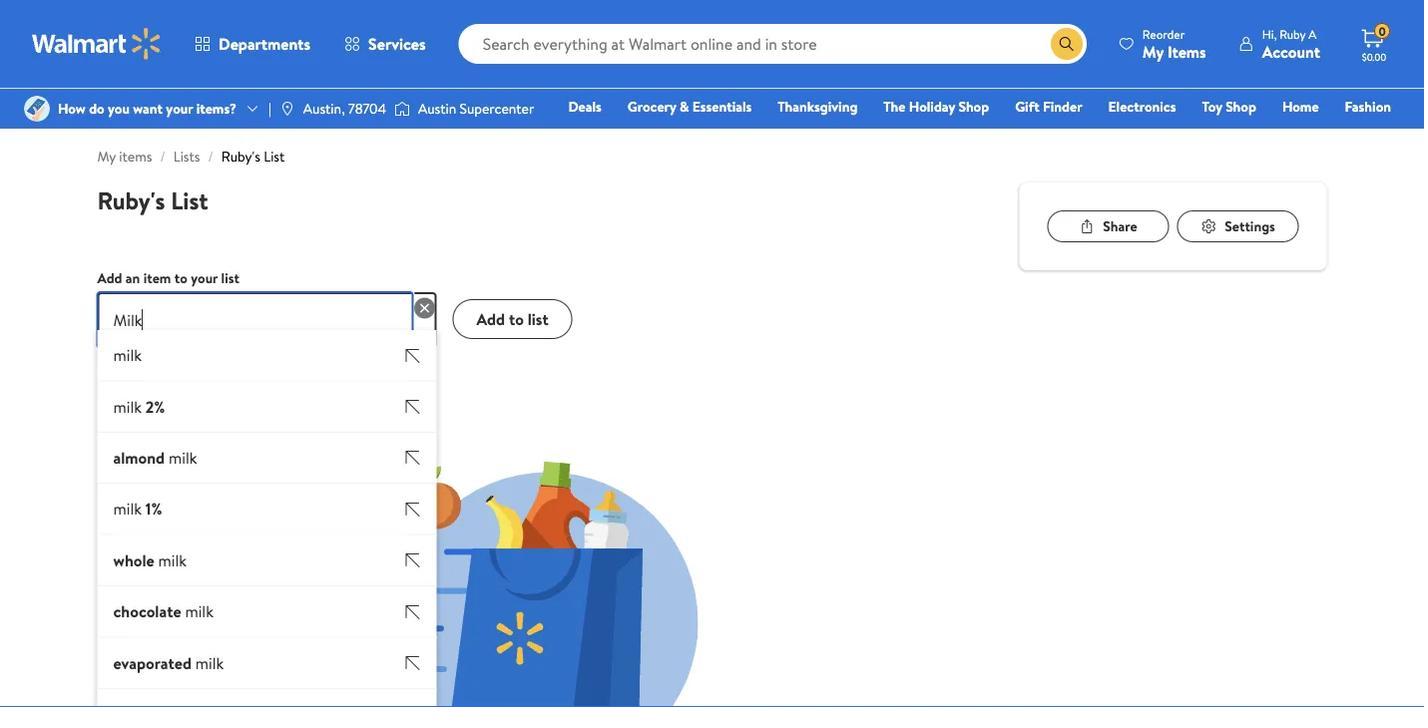 Task type: vqa. For each thing, say whether or not it's contained in the screenshot.
"add" corresponding to Add to list
yes



Task type: describe. For each thing, give the bounding box(es) containing it.
thanksgiving
[[778, 97, 858, 116]]

add an item to your list
[[97, 269, 240, 288]]

search icon image
[[1059, 36, 1075, 52]]

chocolate milk
[[113, 601, 214, 623]]

ruby's list link
[[221, 147, 285, 166]]

walmart+ link
[[1323, 124, 1400, 145]]

or
[[225, 352, 236, 369]]

how do you want your items?
[[58, 99, 237, 118]]

&
[[680, 97, 689, 116]]

registry link
[[1153, 124, 1222, 145]]

my items link
[[97, 147, 152, 166]]

reorder my items
[[1143, 25, 1207, 62]]

registry
[[1162, 125, 1213, 144]]

electronics
[[1109, 97, 1176, 116]]

add whole milk to item text field image
[[405, 553, 421, 569]]

one
[[1238, 125, 1268, 144]]

items?
[[196, 99, 237, 118]]

milk inside "button"
[[113, 344, 142, 366]]

item,
[[144, 352, 170, 369]]

grocery & essentials
[[628, 97, 752, 116]]

milk left 2%
[[113, 396, 142, 418]]

1 shop from the left
[[959, 97, 989, 116]]

Search search field
[[459, 24, 1087, 64]]

add evaporated milk to item text field image
[[405, 655, 421, 671]]

enter an item, like "milk" or "coffee".
[[97, 352, 282, 369]]

electronics link
[[1100, 96, 1185, 117]]

add to list button
[[453, 299, 573, 339]]

one debit link
[[1229, 124, 1315, 145]]

fashion registry
[[1162, 97, 1391, 144]]

ruby
[[1280, 25, 1306, 42]]

0 vertical spatial list
[[221, 269, 240, 288]]

add almond milk to item text field image
[[405, 450, 421, 466]]

toy shop link
[[1193, 96, 1266, 117]]

almond
[[113, 447, 165, 469]]

chocolate
[[113, 601, 181, 623]]

clear search image
[[413, 296, 437, 320]]

to inside the add to list button
[[509, 308, 524, 330]]

want
[[133, 99, 163, 118]]

account
[[1262, 40, 1321, 62]]

milk right the almond
[[169, 447, 197, 469]]

whole
[[113, 550, 154, 572]]

like
[[173, 352, 190, 369]]

home
[[1283, 97, 1319, 116]]

add milk 1% to item text field image
[[405, 502, 421, 518]]

1 horizontal spatial list
[[264, 147, 285, 166]]

toy shop
[[1202, 97, 1257, 116]]

gift
[[1015, 97, 1040, 116]]

evaporated
[[113, 652, 192, 674]]

fashion
[[1345, 97, 1391, 116]]

items
[[119, 147, 152, 166]]

an for add
[[126, 269, 140, 288]]

suggestions element
[[97, 330, 437, 708]]

ruby's list
[[97, 184, 208, 217]]

add to list
[[477, 308, 549, 330]]

gift finder link
[[1006, 96, 1092, 117]]

thanksgiving link
[[769, 96, 867, 117]]

hi, ruby a account
[[1262, 25, 1321, 62]]

0 vertical spatial to
[[175, 269, 188, 288]]

walmart image
[[32, 28, 162, 60]]

settings
[[1225, 217, 1276, 236]]

austin supercenter
[[418, 99, 534, 118]]

finder
[[1043, 97, 1083, 116]]

78704
[[348, 99, 386, 118]]

"milk"
[[193, 352, 223, 369]]

services button
[[327, 20, 443, 68]]

add for add an item to your list
[[97, 269, 122, 288]]

1%
[[146, 498, 162, 520]]

hi,
[[1262, 25, 1277, 42]]

services
[[368, 33, 426, 55]]

milk right whole
[[158, 550, 187, 572]]

holiday
[[909, 97, 955, 116]]

home link
[[1274, 96, 1328, 117]]

departments button
[[178, 20, 327, 68]]

the
[[884, 97, 906, 116]]



Task type: locate. For each thing, give the bounding box(es) containing it.
fashion link
[[1336, 96, 1400, 117]]

how
[[58, 99, 86, 118]]

an left item,
[[129, 352, 141, 369]]

1 horizontal spatial my
[[1143, 40, 1164, 62]]

milk 1%
[[113, 498, 162, 520]]

lists
[[173, 147, 200, 166]]

an
[[126, 269, 140, 288], [129, 352, 141, 369]]

0 horizontal spatial list
[[221, 269, 240, 288]]

Walmart Site-Wide search field
[[459, 24, 1087, 64]]

0 vertical spatial an
[[126, 269, 140, 288]]

settings button
[[1177, 211, 1299, 243]]

0 horizontal spatial my
[[97, 147, 116, 166]]

do
[[89, 99, 105, 118]]

1 horizontal spatial list
[[528, 308, 549, 330]]

0 horizontal spatial /
[[160, 147, 165, 166]]

 image left "how"
[[24, 96, 50, 122]]

add chocolate milk to item text field image
[[405, 604, 421, 620]]

1 vertical spatial list
[[171, 184, 208, 217]]

your
[[166, 99, 193, 118], [191, 269, 218, 288]]

milk 2%
[[113, 396, 165, 418]]

2 horizontal spatial  image
[[394, 99, 410, 119]]

shop
[[959, 97, 989, 116], [1226, 97, 1257, 116]]

0 horizontal spatial to
[[175, 269, 188, 288]]

1 horizontal spatial  image
[[279, 101, 295, 117]]

ruby's down items?
[[221, 147, 260, 166]]

|
[[269, 99, 271, 118]]

0 vertical spatial ruby's
[[221, 147, 260, 166]]

/ left lists link on the left
[[160, 147, 165, 166]]

my inside reorder my items
[[1143, 40, 1164, 62]]

lists link
[[173, 147, 200, 166]]

gift finder
[[1015, 97, 1083, 116]]

 image
[[24, 96, 50, 122], [394, 99, 410, 119], [279, 101, 295, 117]]

milk right evaporated at bottom
[[195, 652, 224, 674]]

one debit
[[1238, 125, 1306, 144]]

ruby's down items
[[97, 184, 165, 217]]

my items / lists / ruby's list
[[97, 147, 285, 166]]

grocery
[[628, 97, 676, 116]]

0 horizontal spatial ruby's
[[97, 184, 165, 217]]

 image for austin supercenter
[[394, 99, 410, 119]]

add
[[97, 269, 122, 288], [477, 308, 505, 330]]

1 horizontal spatial /
[[208, 147, 213, 166]]

deals
[[568, 97, 602, 116]]

list down the my items / lists / ruby's list
[[171, 184, 208, 217]]

add for add to list
[[477, 308, 505, 330]]

enter
[[97, 352, 126, 369]]

your right 'want'
[[166, 99, 193, 118]]

essentials
[[693, 97, 752, 116]]

1 vertical spatial your
[[191, 269, 218, 288]]

milk left item,
[[113, 344, 142, 366]]

milk
[[113, 344, 142, 366], [113, 396, 142, 418], [169, 447, 197, 469], [113, 498, 142, 520], [158, 550, 187, 572], [185, 601, 214, 623], [195, 652, 224, 674]]

1 / from the left
[[160, 147, 165, 166]]

austin,
[[303, 99, 345, 118]]

my
[[1143, 40, 1164, 62], [97, 147, 116, 166]]

the holiday shop
[[884, 97, 989, 116]]

your right 'item'
[[191, 269, 218, 288]]

0 vertical spatial your
[[166, 99, 193, 118]]

grocery & essentials link
[[619, 96, 761, 117]]

add left 'item'
[[97, 269, 122, 288]]

list inside button
[[528, 308, 549, 330]]

milk right chocolate
[[185, 601, 214, 623]]

1 vertical spatial list
[[528, 308, 549, 330]]

item
[[143, 269, 171, 288]]

add inside button
[[477, 308, 505, 330]]

0 vertical spatial add
[[97, 269, 122, 288]]

 image right 78704
[[394, 99, 410, 119]]

items
[[1168, 40, 1207, 62]]

your for items?
[[166, 99, 193, 118]]

share button
[[1048, 211, 1169, 243]]

milk left 1%
[[113, 498, 142, 520]]

to right 'item'
[[175, 269, 188, 288]]

add right clear search 'image'
[[477, 308, 505, 330]]

list
[[264, 147, 285, 166], [171, 184, 208, 217]]

1 vertical spatial to
[[509, 308, 524, 330]]

milk button
[[113, 330, 405, 381]]

0
[[1379, 23, 1386, 40]]

1 horizontal spatial ruby's
[[221, 147, 260, 166]]

 image for how do you want your items?
[[24, 96, 50, 122]]

0 vertical spatial my
[[1143, 40, 1164, 62]]

almond milk
[[113, 447, 197, 469]]

 image for austin, 78704
[[279, 101, 295, 117]]

walmart+
[[1332, 125, 1391, 144]]

"coffee".
[[239, 352, 282, 369]]

ruby's
[[221, 147, 260, 166], [97, 184, 165, 217]]

add milk to item text field image
[[405, 348, 421, 364]]

austin, 78704
[[303, 99, 386, 118]]

0 vertical spatial list
[[264, 147, 285, 166]]

1 vertical spatial add
[[477, 308, 505, 330]]

0 horizontal spatial list
[[171, 184, 208, 217]]

 image right |
[[279, 101, 295, 117]]

2%
[[146, 396, 165, 418]]

the holiday shop link
[[875, 96, 998, 117]]

add milk 2% to item text field image
[[405, 399, 421, 415]]

0 horizontal spatial shop
[[959, 97, 989, 116]]

/ right lists
[[208, 147, 213, 166]]

share
[[1103, 217, 1138, 236]]

supercenter
[[460, 99, 534, 118]]

evaporated milk
[[113, 652, 224, 674]]

1 vertical spatial my
[[97, 147, 116, 166]]

toy
[[1202, 97, 1223, 116]]

0 horizontal spatial add
[[97, 269, 122, 288]]

to right clear search 'image'
[[509, 308, 524, 330]]

0 horizontal spatial  image
[[24, 96, 50, 122]]

you
[[108, 99, 130, 118]]

austin
[[418, 99, 456, 118]]

departments
[[219, 33, 311, 55]]

to
[[175, 269, 188, 288], [509, 308, 524, 330]]

your for list
[[191, 269, 218, 288]]

an for enter
[[129, 352, 141, 369]]

1 horizontal spatial to
[[509, 308, 524, 330]]

2 / from the left
[[208, 147, 213, 166]]

list down |
[[264, 147, 285, 166]]

an left 'item'
[[126, 269, 140, 288]]

Add an item to your list text field
[[97, 292, 413, 348]]

/
[[160, 147, 165, 166], [208, 147, 213, 166]]

shop right holiday
[[959, 97, 989, 116]]

1 vertical spatial ruby's
[[97, 184, 165, 217]]

list
[[221, 269, 240, 288], [528, 308, 549, 330]]

reorder
[[1143, 25, 1185, 42]]

2 shop from the left
[[1226, 97, 1257, 116]]

debit
[[1272, 125, 1306, 144]]

1 horizontal spatial add
[[477, 308, 505, 330]]

1 vertical spatial an
[[129, 352, 141, 369]]

$0.00
[[1362, 50, 1387, 63]]

shop right toy
[[1226, 97, 1257, 116]]

whole milk
[[113, 550, 187, 572]]

a
[[1309, 25, 1317, 42]]

1 horizontal spatial shop
[[1226, 97, 1257, 116]]

deals link
[[559, 96, 611, 117]]



